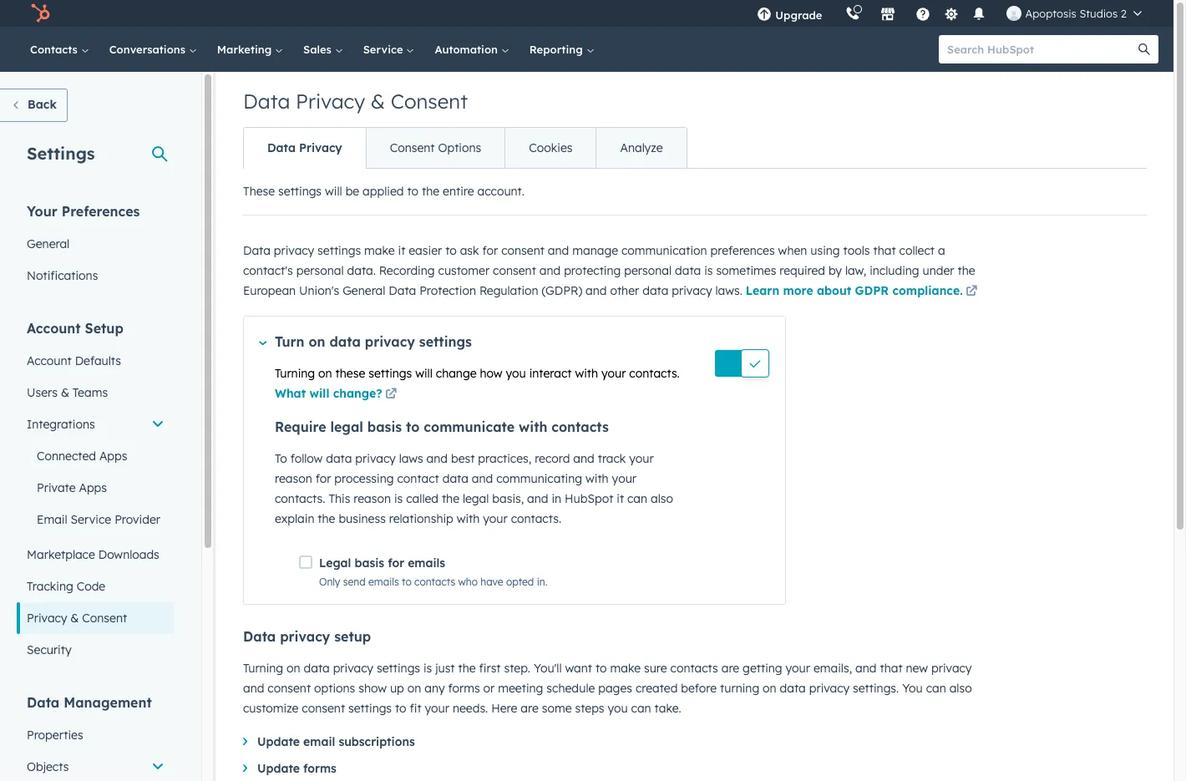 Task type: describe. For each thing, give the bounding box(es) containing it.
account for account setup
[[27, 320, 81, 337]]

step.
[[504, 661, 531, 676]]

data right other
[[643, 283, 669, 298]]

0 vertical spatial will
[[325, 184, 342, 199]]

turning
[[721, 681, 760, 696]]

1 vertical spatial are
[[521, 701, 539, 716]]

help image
[[916, 8, 932, 23]]

take.
[[655, 701, 682, 716]]

email
[[37, 512, 67, 527]]

code
[[77, 579, 106, 594]]

& for teams
[[61, 385, 69, 400]]

required
[[780, 263, 826, 278]]

and up (gdpr)
[[540, 263, 561, 278]]

in
[[552, 491, 562, 507]]

and up customize
[[243, 681, 265, 696]]

privacy right new
[[932, 661, 972, 676]]

0 vertical spatial service
[[363, 43, 407, 56]]

1 horizontal spatial emails
[[408, 556, 446, 571]]

settings down show on the bottom
[[349, 701, 392, 716]]

privacy inside to follow data privacy laws and best practices, record and track your reason for processing contact data and communicating with your contacts. this reason is called the legal basis, and in hubspot it can also explain the business relationship with your contacts.
[[356, 451, 396, 466]]

and left in
[[528, 491, 549, 507]]

0 vertical spatial you
[[506, 366, 526, 381]]

to down legal basis for emails
[[402, 576, 412, 588]]

interact
[[530, 366, 572, 381]]

more
[[784, 283, 814, 298]]

caret image for turn on data privacy settings
[[259, 341, 267, 345]]

properties
[[27, 728, 83, 743]]

account.
[[478, 184, 525, 199]]

contacts
[[30, 43, 81, 56]]

have
[[481, 576, 504, 588]]

basis,
[[493, 491, 524, 507]]

is inside to follow data privacy laws and best practices, record and track your reason for processing contact data and communicating with your contacts. this reason is called the legal basis, and in hubspot it can also explain the business relationship with your contacts.
[[395, 491, 403, 507]]

privacy & consent link
[[17, 603, 175, 634]]

data for data privacy
[[267, 140, 296, 155]]

1 vertical spatial contacts
[[415, 576, 456, 588]]

privacy left "laws."
[[672, 283, 713, 298]]

data for data management
[[27, 695, 60, 711]]

make inside turning on data privacy settings is just the first step. you'll want to make sure contacts are getting your emails, and that new privacy and consent options show up on any forms or meeting schedule pages created before turning on data privacy settings. you can also customize consent settings to fit your needs. here are some steps you can take.
[[611, 661, 641, 676]]

with right interact
[[575, 366, 599, 381]]

preferences
[[711, 243, 775, 258]]

1 horizontal spatial reason
[[354, 491, 391, 507]]

calling icon image
[[846, 7, 861, 22]]

1 horizontal spatial contacts
[[552, 419, 609, 435]]

also inside turning on data privacy settings is just the first step. you'll want to make sure contacts are getting your emails, and that new privacy and consent options show up on any forms or meeting schedule pages created before turning on data privacy settings. you can also customize consent settings to fit your needs. here are some steps you can take.
[[950, 681, 973, 696]]

track
[[598, 451, 626, 466]]

to left fit
[[395, 701, 407, 716]]

legal
[[319, 556, 351, 571]]

is inside turning on data privacy settings is just the first step. you'll want to make sure contacts are getting your emails, and that new privacy and consent options show up on any forms or meeting schedule pages created before turning on data privacy settings. you can also customize consent settings to fit your needs. here are some steps you can take.
[[424, 661, 432, 676]]

recording
[[379, 263, 435, 278]]

your down any at the bottom of page
[[425, 701, 450, 716]]

0 vertical spatial consent
[[391, 89, 468, 114]]

change
[[436, 366, 477, 381]]

setup
[[85, 320, 124, 337]]

data up options
[[304, 661, 330, 676]]

first
[[479, 661, 501, 676]]

1 vertical spatial consent
[[390, 140, 435, 155]]

data up these
[[330, 334, 361, 350]]

opted
[[506, 576, 534, 588]]

communication
[[622, 243, 708, 258]]

2 vertical spatial will
[[310, 386, 330, 401]]

& for consent
[[70, 611, 79, 626]]

your
[[27, 203, 58, 220]]

privacy down emails, at the right bottom of page
[[810, 681, 850, 696]]

the right called
[[442, 491, 460, 507]]

protecting
[[564, 263, 621, 278]]

your left emails, at the right bottom of page
[[786, 661, 811, 676]]

want
[[565, 661, 593, 676]]

require
[[275, 419, 327, 435]]

only
[[319, 576, 341, 588]]

menu containing apoptosis studios 2
[[746, 0, 1154, 27]]

privacy up contact's
[[274, 243, 314, 258]]

notifications link
[[17, 260, 175, 292]]

email service provider link
[[17, 504, 175, 536]]

notifications button
[[966, 0, 994, 27]]

the left entire
[[422, 184, 440, 199]]

about
[[817, 283, 852, 298]]

some
[[542, 701, 572, 716]]

any
[[425, 681, 445, 696]]

options
[[438, 140, 482, 155]]

to right applied
[[407, 184, 419, 199]]

laws.
[[716, 283, 743, 298]]

account setup element
[[17, 319, 175, 666]]

settings
[[27, 143, 95, 164]]

manage
[[573, 243, 619, 258]]

caret image for update email subscriptions
[[243, 738, 247, 746]]

that inside turning on data privacy settings is just the first step. you'll want to make sure contacts are getting your emails, and that new privacy and consent options show up on any forms or meeting schedule pages created before turning on data privacy settings. you can also customize consent settings to fit your needs. here are some steps you can take.
[[881, 661, 903, 676]]

record
[[535, 451, 570, 466]]

and left manage
[[548, 243, 569, 258]]

who
[[459, 576, 478, 588]]

preferences
[[62, 203, 140, 220]]

apps for private apps
[[79, 481, 107, 496]]

called
[[406, 491, 439, 507]]

you
[[903, 681, 923, 696]]

teams
[[73, 385, 108, 400]]

data management element
[[17, 694, 175, 782]]

settings link
[[942, 5, 962, 22]]

with up hubspot
[[586, 471, 609, 486]]

it inside 'data privacy settings make it easier to ask for consent and manage communication preferences when using tools that collect a contact's personal data. recording customer consent and protecting personal data is sometimes required by law, including under the european union's general data protection regulation (gdpr) and other data privacy laws.'
[[398, 243, 406, 258]]

(gdpr)
[[542, 283, 583, 298]]

data for data privacy & consent
[[243, 89, 290, 114]]

privacy & consent
[[27, 611, 127, 626]]

1 vertical spatial will
[[416, 366, 433, 381]]

here
[[492, 701, 518, 716]]

when
[[779, 243, 808, 258]]

settings image
[[944, 7, 960, 22]]

consent options link
[[366, 128, 505, 168]]

meeting
[[498, 681, 544, 696]]

contact
[[397, 471, 439, 486]]

your right track at the bottom of the page
[[630, 451, 654, 466]]

0 vertical spatial contacts.
[[630, 366, 680, 381]]

new
[[907, 661, 929, 676]]

0 vertical spatial are
[[722, 661, 740, 676]]

0 vertical spatial basis
[[368, 419, 402, 435]]

navigation containing data privacy
[[243, 127, 688, 169]]

private apps
[[37, 481, 107, 496]]

union's
[[299, 283, 340, 298]]

forms inside update forms dropdown button
[[304, 761, 337, 777]]

automation link
[[425, 27, 520, 72]]

is inside 'data privacy settings make it easier to ask for consent and manage communication preferences when using tools that collect a contact's personal data. recording customer consent and protecting personal data is sometimes required by law, including under the european union's general data protection regulation (gdpr) and other data privacy laws.'
[[705, 263, 713, 278]]

your right interact
[[602, 366, 626, 381]]

marketplaces button
[[871, 0, 906, 27]]

turn
[[275, 334, 305, 350]]

including
[[870, 263, 920, 278]]

automation
[[435, 43, 501, 56]]

data for data privacy settings make it easier to ask for consent and manage communication preferences when using tools that collect a contact's personal data. recording customer consent and protecting personal data is sometimes required by law, including under the european union's general data protection regulation (gdpr) and other data privacy laws.
[[243, 243, 271, 258]]

marketplace downloads link
[[17, 539, 175, 571]]

data for data privacy setup
[[243, 629, 276, 645]]

just
[[436, 661, 455, 676]]

follow
[[291, 451, 323, 466]]

gdpr
[[856, 283, 889, 298]]

settings inside 'data privacy settings make it easier to ask for consent and manage communication preferences when using tools that collect a contact's personal data. recording customer consent and protecting personal data is sometimes required by law, including under the european union's general data protection regulation (gdpr) and other data privacy laws.'
[[318, 243, 361, 258]]

your preferences element
[[17, 202, 175, 292]]

these settings will be applied to the entire account.
[[243, 184, 525, 199]]

with right the relationship
[[457, 512, 480, 527]]

connected
[[37, 449, 96, 464]]

marketplace
[[27, 547, 95, 563]]

steps
[[575, 701, 605, 716]]

legal basis for emails
[[319, 556, 446, 571]]

european
[[243, 283, 296, 298]]

0 horizontal spatial link opens in a new window image
[[386, 385, 397, 405]]

back
[[28, 97, 57, 112]]

with up the record
[[519, 419, 548, 435]]

legal inside to follow data privacy laws and best practices, record and track your reason for processing contact data and communicating with your contacts. this reason is called the legal basis, and in hubspot it can also explain the business relationship with your contacts.
[[463, 491, 489, 507]]

protection
[[420, 283, 476, 298]]

to inside 'data privacy settings make it easier to ask for consent and manage communication preferences when using tools that collect a contact's personal data. recording customer consent and protecting personal data is sometimes required by law, including under the european union's general data protection regulation (gdpr) and other data privacy laws.'
[[446, 243, 457, 258]]

what will change?
[[275, 386, 383, 401]]

reporting link
[[520, 27, 605, 72]]

or
[[484, 681, 495, 696]]

settings.
[[853, 681, 900, 696]]

on down the getting at the right
[[763, 681, 777, 696]]

options
[[314, 681, 356, 696]]

link opens in a new window image inside what will change? link
[[386, 389, 397, 401]]

communicate
[[424, 419, 515, 435]]

settings down turn on data privacy settings
[[369, 366, 412, 381]]

marketplaces image
[[881, 8, 896, 23]]

make inside 'data privacy settings make it easier to ask for consent and manage communication preferences when using tools that collect a contact's personal data. recording customer consent and protecting personal data is sometimes required by law, including under the european union's general data protection regulation (gdpr) and other data privacy laws.'
[[364, 243, 395, 258]]



Task type: locate. For each thing, give the bounding box(es) containing it.
0 vertical spatial can
[[628, 491, 648, 507]]

to
[[407, 184, 419, 199], [446, 243, 457, 258], [406, 419, 420, 435], [402, 576, 412, 588], [596, 661, 607, 676], [395, 701, 407, 716]]

2 horizontal spatial &
[[371, 89, 385, 114]]

on right up
[[408, 681, 422, 696]]

1 vertical spatial emails
[[369, 576, 399, 588]]

consent up security link
[[82, 611, 127, 626]]

privacy down sales link
[[296, 89, 365, 114]]

0 horizontal spatial contacts.
[[275, 491, 326, 507]]

2 horizontal spatial contacts
[[671, 661, 719, 676]]

turning for turning on data privacy settings is just the first step. you'll want to make sure contacts are getting your emails, and that new privacy and consent options show up on any forms or meeting schedule pages created before turning on data privacy settings. you can also customize consent settings to fit your needs. here are some steps you can take.
[[243, 661, 284, 676]]

you right how
[[506, 366, 526, 381]]

2 update from the top
[[257, 761, 300, 777]]

security
[[27, 643, 72, 658]]

privacy left the setup
[[280, 629, 330, 645]]

can inside to follow data privacy laws and best practices, record and track your reason for processing contact data and communicating with your contacts. this reason is called the legal basis, and in hubspot it can also explain the business relationship with your contacts.
[[628, 491, 648, 507]]

0 horizontal spatial you
[[506, 366, 526, 381]]

link opens in a new window image
[[966, 286, 978, 298], [386, 385, 397, 405]]

objects
[[27, 760, 69, 775]]

1 vertical spatial can
[[927, 681, 947, 696]]

0 vertical spatial that
[[874, 243, 897, 258]]

the inside 'data privacy settings make it easier to ask for consent and manage communication preferences when using tools that collect a contact's personal data. recording customer consent and protecting personal data is sometimes required by law, including under the european union's general data protection regulation (gdpr) and other data privacy laws.'
[[958, 263, 976, 278]]

1 personal from the left
[[296, 263, 344, 278]]

that up "including"
[[874, 243, 897, 258]]

2 vertical spatial can
[[632, 701, 652, 716]]

1 horizontal spatial is
[[424, 661, 432, 676]]

0 vertical spatial legal
[[331, 419, 364, 435]]

these
[[336, 366, 365, 381]]

1 vertical spatial caret image
[[243, 738, 247, 746]]

0 horizontal spatial reason
[[275, 471, 312, 486]]

data up 'properties'
[[27, 695, 60, 711]]

1 horizontal spatial make
[[611, 661, 641, 676]]

contacts up the record
[[552, 419, 609, 435]]

to up laws
[[406, 419, 420, 435]]

also inside to follow data privacy laws and best practices, record and track your reason for processing contact data and communicating with your contacts. this reason is called the legal basis, and in hubspot it can also explain the business relationship with your contacts.
[[651, 491, 674, 507]]

is left called
[[395, 491, 403, 507]]

service inside account setup 'element'
[[71, 512, 111, 527]]

1 vertical spatial is
[[395, 491, 403, 507]]

2 horizontal spatial contacts.
[[630, 366, 680, 381]]

0 horizontal spatial it
[[398, 243, 406, 258]]

your down track at the bottom of the page
[[612, 471, 637, 486]]

& inside users & teams link
[[61, 385, 69, 400]]

can right the you
[[927, 681, 947, 696]]

0 vertical spatial it
[[398, 243, 406, 258]]

2 vertical spatial consent
[[82, 611, 127, 626]]

consent inside account setup 'element'
[[82, 611, 127, 626]]

on for turning on data privacy settings is just the first step. you'll want to make sure contacts are getting your emails, and that new privacy and consent options show up on any forms or meeting schedule pages created before turning on data privacy settings. you can also customize consent settings to fit your needs. here are some steps you can take.
[[287, 661, 301, 676]]

2 account from the top
[[27, 354, 72, 369]]

2 vertical spatial contacts.
[[511, 512, 562, 527]]

tracking code link
[[17, 571, 175, 603]]

data down the getting at the right
[[780, 681, 806, 696]]

forms inside turning on data privacy settings is just the first step. you'll want to make sure contacts are getting your emails, and that new privacy and consent options show up on any forms or meeting schedule pages created before turning on data privacy settings. you can also customize consent settings to fit your needs. here are some steps you can take.
[[448, 681, 480, 696]]

it inside to follow data privacy laws and best practices, record and track your reason for processing contact data and communicating with your contacts. this reason is called the legal basis, and in hubspot it can also explain the business relationship with your contacts.
[[617, 491, 624, 507]]

navigation
[[243, 127, 688, 169]]

on down data privacy setup
[[287, 661, 301, 676]]

menu item
[[835, 0, 838, 27]]

on for turning on these settings will change how you interact with your contacts.
[[319, 366, 332, 381]]

that inside 'data privacy settings make it easier to ask for consent and manage communication preferences when using tools that collect a contact's personal data. recording customer consent and protecting personal data is sometimes required by law, including under the european union's general data protection regulation (gdpr) and other data privacy laws.'
[[874, 243, 897, 258]]

notifications image
[[973, 8, 988, 23]]

general inside 'data privacy settings make it easier to ask for consent and manage communication preferences when using tools that collect a contact's personal data. recording customer consent and protecting personal data is sometimes required by law, including under the european union's general data protection regulation (gdpr) and other data privacy laws.'
[[343, 283, 386, 298]]

your down basis,
[[483, 512, 508, 527]]

1 vertical spatial contacts.
[[275, 491, 326, 507]]

settings up the change
[[419, 334, 472, 350]]

legal left basis,
[[463, 491, 489, 507]]

1 vertical spatial privacy
[[299, 140, 342, 155]]

1 horizontal spatial &
[[70, 611, 79, 626]]

1 horizontal spatial general
[[343, 283, 386, 298]]

caret image inside update forms dropdown button
[[243, 765, 247, 772]]

on right turn
[[309, 334, 326, 350]]

email service provider
[[37, 512, 160, 527]]

privacy up these
[[365, 334, 415, 350]]

0 vertical spatial &
[[371, 89, 385, 114]]

privacy up the processing
[[356, 451, 396, 466]]

contacts inside turning on data privacy settings is just the first step. you'll want to make sure contacts are getting your emails, and that new privacy and consent options show up on any forms or meeting schedule pages created before turning on data privacy settings. you can also customize consent settings to fit your needs. here are some steps you can take.
[[671, 661, 719, 676]]

emails,
[[814, 661, 853, 676]]

contacts
[[552, 419, 609, 435], [415, 576, 456, 588], [671, 661, 719, 676]]

2 horizontal spatial for
[[483, 243, 498, 258]]

0 horizontal spatial emails
[[369, 576, 399, 588]]

analyze
[[621, 140, 663, 155]]

sure
[[644, 661, 668, 676]]

0 vertical spatial link opens in a new window image
[[966, 286, 978, 298]]

integrations
[[27, 417, 95, 432]]

marketing
[[217, 43, 275, 56]]

0 vertical spatial contacts
[[552, 419, 609, 435]]

and down protecting
[[586, 283, 607, 298]]

the inside turning on data privacy settings is just the first step. you'll want to make sure contacts are getting your emails, and that new privacy and consent options show up on any forms or meeting schedule pages created before turning on data privacy settings. you can also customize consent settings to fit your needs. here are some steps you can take.
[[458, 661, 476, 676]]

1 vertical spatial link opens in a new window image
[[386, 385, 397, 405]]

collect
[[900, 243, 935, 258]]

caret image down customize
[[243, 738, 247, 746]]

contacts up before
[[671, 661, 719, 676]]

tools
[[844, 243, 871, 258]]

this
[[329, 491, 351, 507]]

0 horizontal spatial &
[[61, 385, 69, 400]]

for
[[483, 243, 498, 258], [316, 471, 331, 486], [388, 556, 405, 571]]

privacy inside data privacy link
[[299, 140, 342, 155]]

consent options
[[390, 140, 482, 155]]

0 horizontal spatial contacts
[[415, 576, 456, 588]]

forms up needs.
[[448, 681, 480, 696]]

and down the best
[[472, 471, 493, 486]]

general link
[[17, 228, 175, 260]]

1 horizontal spatial for
[[388, 556, 405, 571]]

account for account defaults
[[27, 354, 72, 369]]

0 horizontal spatial legal
[[331, 419, 364, 435]]

0 vertical spatial general
[[27, 237, 70, 252]]

personal down communication
[[625, 263, 672, 278]]

2 personal from the left
[[625, 263, 672, 278]]

by
[[829, 263, 843, 278]]

personal up union's
[[296, 263, 344, 278]]

sometimes
[[717, 263, 777, 278]]

connected apps link
[[17, 441, 175, 472]]

1 horizontal spatial link opens in a new window image
[[966, 283, 978, 303]]

privacy up security
[[27, 611, 67, 626]]

explain
[[275, 512, 315, 527]]

on for turn on data privacy settings
[[309, 334, 326, 350]]

apps for connected apps
[[99, 449, 127, 464]]

2 vertical spatial contacts
[[671, 661, 719, 676]]

for right ask
[[483, 243, 498, 258]]

1 horizontal spatial you
[[608, 701, 628, 716]]

what will change? link
[[275, 385, 400, 405]]

data down communication
[[675, 263, 702, 278]]

settings right these
[[278, 184, 322, 199]]

account up account defaults
[[27, 320, 81, 337]]

1 vertical spatial legal
[[463, 491, 489, 507]]

1 horizontal spatial also
[[950, 681, 973, 696]]

make up data. at top
[[364, 243, 395, 258]]

service down private apps link
[[71, 512, 111, 527]]

data management
[[27, 695, 152, 711]]

link opens in a new window image right compliance.
[[966, 286, 978, 298]]

relationship
[[389, 512, 454, 527]]

for inside to follow data privacy laws and best practices, record and track your reason for processing contact data and communicating with your contacts. this reason is called the legal basis, and in hubspot it can also explain the business relationship with your contacts.
[[316, 471, 331, 486]]

to right want on the bottom
[[596, 661, 607, 676]]

hubspot image
[[30, 3, 50, 23]]

contacts left who at bottom left
[[415, 576, 456, 588]]

on
[[309, 334, 326, 350], [319, 366, 332, 381], [287, 661, 301, 676], [408, 681, 422, 696], [763, 681, 777, 696]]

laws
[[399, 451, 424, 466]]

1 vertical spatial for
[[316, 471, 331, 486]]

learn more about gdpr compliance.
[[746, 283, 963, 298]]

make up pages
[[611, 661, 641, 676]]

you inside turning on data privacy settings is just the first step. you'll want to make sure contacts are getting your emails, and that new privacy and consent options show up on any forms or meeting schedule pages created before turning on data privacy settings. you can also customize consent settings to fit your needs. here are some steps you can take.
[[608, 701, 628, 716]]

0 horizontal spatial general
[[27, 237, 70, 252]]

0 horizontal spatial make
[[364, 243, 395, 258]]

turning up customize
[[243, 661, 284, 676]]

consent left 'options'
[[390, 140, 435, 155]]

0 vertical spatial privacy
[[296, 89, 365, 114]]

0 vertical spatial also
[[651, 491, 674, 507]]

link opens in a new window image
[[966, 283, 978, 303], [386, 389, 397, 401]]

1 vertical spatial apps
[[79, 481, 107, 496]]

update for update forms
[[257, 761, 300, 777]]

data privacy link
[[244, 128, 366, 168]]

your preferences
[[27, 203, 140, 220]]

0 vertical spatial for
[[483, 243, 498, 258]]

apoptosis studios 2 button
[[998, 0, 1153, 27]]

easier
[[409, 243, 442, 258]]

basis
[[368, 419, 402, 435], [355, 556, 385, 571]]

1 horizontal spatial link opens in a new window image
[[966, 286, 978, 298]]

integrations button
[[17, 409, 175, 441]]

1 horizontal spatial service
[[363, 43, 407, 56]]

can down created
[[632, 701, 652, 716]]

update up the "update forms"
[[257, 735, 300, 750]]

will left be
[[325, 184, 342, 199]]

also right the you
[[950, 681, 973, 696]]

tracking
[[27, 579, 73, 594]]

caret image
[[259, 341, 267, 345], [243, 738, 247, 746], [243, 765, 247, 772]]

best
[[451, 451, 475, 466]]

1 vertical spatial also
[[950, 681, 973, 696]]

settings up data. at top
[[318, 243, 361, 258]]

1 vertical spatial it
[[617, 491, 624, 507]]

1 vertical spatial basis
[[355, 556, 385, 571]]

service up data privacy & consent
[[363, 43, 407, 56]]

& inside privacy & consent link
[[70, 611, 79, 626]]

will left the change
[[416, 366, 433, 381]]

privacy for data privacy & consent
[[296, 89, 365, 114]]

legal down what will change? link
[[331, 419, 364, 435]]

turn on data privacy settings
[[275, 334, 472, 350]]

for inside 'data privacy settings make it easier to ask for consent and manage communication preferences when using tools that collect a contact's personal data. recording customer consent and protecting personal data is sometimes required by law, including under the european union's general data protection regulation (gdpr) and other data privacy laws.'
[[483, 243, 498, 258]]

2 horizontal spatial is
[[705, 263, 713, 278]]

turning on these settings will change how you interact with your contacts.
[[275, 366, 680, 381]]

are
[[722, 661, 740, 676], [521, 701, 539, 716]]

before
[[681, 681, 717, 696]]

0 vertical spatial emails
[[408, 556, 446, 571]]

0 vertical spatial reason
[[275, 471, 312, 486]]

emails down legal basis for emails
[[369, 576, 399, 588]]

0 vertical spatial is
[[705, 263, 713, 278]]

hubspot link
[[20, 3, 63, 23]]

properties link
[[17, 720, 175, 751]]

1 vertical spatial general
[[343, 283, 386, 298]]

and left track at the bottom of the page
[[574, 451, 595, 466]]

link opens in a new window image right change?
[[386, 389, 397, 401]]

consent up consent options link
[[391, 89, 468, 114]]

data privacy settings make it easier to ask for consent and manage communication preferences when using tools that collect a contact's personal data. recording customer consent and protecting personal data is sometimes required by law, including under the european union's general data protection regulation (gdpr) and other data privacy laws.
[[243, 243, 976, 298]]

for up "this"
[[316, 471, 331, 486]]

1 vertical spatial reason
[[354, 491, 391, 507]]

how
[[480, 366, 503, 381]]

0 vertical spatial forms
[[448, 681, 480, 696]]

1 vertical spatial account
[[27, 354, 72, 369]]

data down recording
[[389, 283, 416, 298]]

1 horizontal spatial are
[[722, 661, 740, 676]]

management
[[64, 695, 152, 711]]

users & teams link
[[17, 377, 175, 409]]

and up settings.
[[856, 661, 877, 676]]

privacy up options
[[333, 661, 374, 676]]

reporting
[[530, 43, 586, 56]]

1 vertical spatial &
[[61, 385, 69, 400]]

consent
[[391, 89, 468, 114], [390, 140, 435, 155], [82, 611, 127, 626]]

settings up up
[[377, 661, 420, 676]]

data up customize
[[243, 629, 276, 645]]

to left ask
[[446, 243, 457, 258]]

notifications
[[27, 268, 98, 283]]

communicating
[[497, 471, 583, 486]]

update for update email subscriptions
[[257, 735, 300, 750]]

analyze link
[[596, 128, 687, 168]]

update down customize
[[257, 761, 300, 777]]

link opens in a new window image inside learn more about gdpr compliance. link
[[966, 286, 978, 298]]

ask
[[460, 243, 479, 258]]

caret image for update forms
[[243, 765, 247, 772]]

1 update from the top
[[257, 735, 300, 750]]

search image
[[1139, 43, 1151, 55]]

general down your
[[27, 237, 70, 252]]

1 horizontal spatial legal
[[463, 491, 489, 507]]

0 vertical spatial make
[[364, 243, 395, 258]]

data
[[243, 89, 290, 114], [267, 140, 296, 155], [243, 243, 271, 258], [389, 283, 416, 298], [243, 629, 276, 645], [27, 695, 60, 711]]

needs.
[[453, 701, 488, 716]]

make
[[364, 243, 395, 258], [611, 661, 641, 676]]

update forms button
[[243, 759, 996, 779]]

0 horizontal spatial is
[[395, 491, 403, 507]]

link opens in a new window image right change?
[[386, 385, 397, 405]]

apps
[[99, 449, 127, 464], [79, 481, 107, 496]]

private
[[37, 481, 76, 496]]

0 horizontal spatial forms
[[304, 761, 337, 777]]

2 vertical spatial for
[[388, 556, 405, 571]]

will right what on the left of the page
[[310, 386, 330, 401]]

the right just
[[458, 661, 476, 676]]

1 horizontal spatial it
[[617, 491, 624, 507]]

2 vertical spatial is
[[424, 661, 432, 676]]

it
[[398, 243, 406, 258], [617, 491, 624, 507]]

1 horizontal spatial personal
[[625, 263, 672, 278]]

service link
[[353, 27, 425, 72]]

menu
[[746, 0, 1154, 27]]

what
[[275, 386, 306, 401]]

caret image inside update email subscriptions dropdown button
[[243, 738, 247, 746]]

account up users
[[27, 354, 72, 369]]

hubspot
[[565, 491, 614, 507]]

send
[[343, 576, 366, 588]]

privacy down data privacy & consent
[[299, 140, 342, 155]]

data up the processing
[[326, 451, 352, 466]]

general down data. at top
[[343, 283, 386, 298]]

it up recording
[[398, 243, 406, 258]]

0 horizontal spatial service
[[71, 512, 111, 527]]

1 horizontal spatial contacts.
[[511, 512, 562, 527]]

privacy inside privacy & consent link
[[27, 611, 67, 626]]

schedule
[[547, 681, 595, 696]]

forms down email
[[304, 761, 337, 777]]

it right hubspot
[[617, 491, 624, 507]]

0 horizontal spatial are
[[521, 701, 539, 716]]

caret image left turn
[[259, 341, 267, 345]]

2 vertical spatial privacy
[[27, 611, 67, 626]]

0 horizontal spatial for
[[316, 471, 331, 486]]

turning inside turning on data privacy settings is just the first step. you'll want to make sure contacts are getting your emails, and that new privacy and consent options show up on any forms or meeting schedule pages created before turning on data privacy settings. you can also customize consent settings to fit your needs. here are some steps you can take.
[[243, 661, 284, 676]]

2 vertical spatial &
[[70, 611, 79, 626]]

& right users
[[61, 385, 69, 400]]

regulation
[[480, 283, 539, 298]]

data up these
[[267, 140, 296, 155]]

0 horizontal spatial link opens in a new window image
[[386, 389, 397, 401]]

and left the best
[[427, 451, 448, 466]]

update inside update forms dropdown button
[[257, 761, 300, 777]]

update forms
[[257, 761, 337, 777]]

data.
[[347, 263, 376, 278]]

0 horizontal spatial personal
[[296, 263, 344, 278]]

privacy for data privacy
[[299, 140, 342, 155]]

apps up private apps link
[[99, 449, 127, 464]]

calling icon button
[[840, 3, 868, 24]]

0 horizontal spatial also
[[651, 491, 674, 507]]

tara schultz image
[[1008, 6, 1023, 21]]

reason down to
[[275, 471, 312, 486]]

2 vertical spatial caret image
[[243, 765, 247, 772]]

0 vertical spatial update
[[257, 735, 300, 750]]

update inside update email subscriptions dropdown button
[[257, 735, 300, 750]]

1 vertical spatial turning
[[243, 661, 284, 676]]

change?
[[333, 386, 383, 401]]

the down "this"
[[318, 512, 336, 527]]

the right under
[[958, 263, 976, 278]]

pages
[[599, 681, 633, 696]]

are down 'meeting'
[[521, 701, 539, 716]]

1 vertical spatial forms
[[304, 761, 337, 777]]

you'll
[[534, 661, 562, 676]]

general inside your preferences element
[[27, 237, 70, 252]]

0 vertical spatial turning
[[275, 366, 315, 381]]

privacy
[[274, 243, 314, 258], [672, 283, 713, 298], [365, 334, 415, 350], [356, 451, 396, 466], [280, 629, 330, 645], [333, 661, 374, 676], [932, 661, 972, 676], [810, 681, 850, 696]]

1 account from the top
[[27, 320, 81, 337]]

security link
[[17, 634, 175, 666]]

using
[[811, 243, 841, 258]]

upgrade image
[[758, 8, 773, 23]]

0 vertical spatial apps
[[99, 449, 127, 464]]

Search HubSpot search field
[[940, 35, 1144, 64]]

turning for turning on these settings will change how you interact with your contacts.
[[275, 366, 315, 381]]

data down the best
[[443, 471, 469, 486]]

are up turning
[[722, 661, 740, 676]]

only send emails to contacts who have opted in.
[[319, 576, 548, 588]]

reason down the processing
[[354, 491, 391, 507]]

help button
[[910, 0, 938, 27]]

caret image left the "update forms"
[[243, 765, 247, 772]]

update email subscriptions
[[257, 735, 415, 750]]

0 vertical spatial caret image
[[259, 341, 267, 345]]

up
[[390, 681, 404, 696]]

1 vertical spatial update
[[257, 761, 300, 777]]



Task type: vqa. For each thing, say whether or not it's contained in the screenshot.
Feed
no



